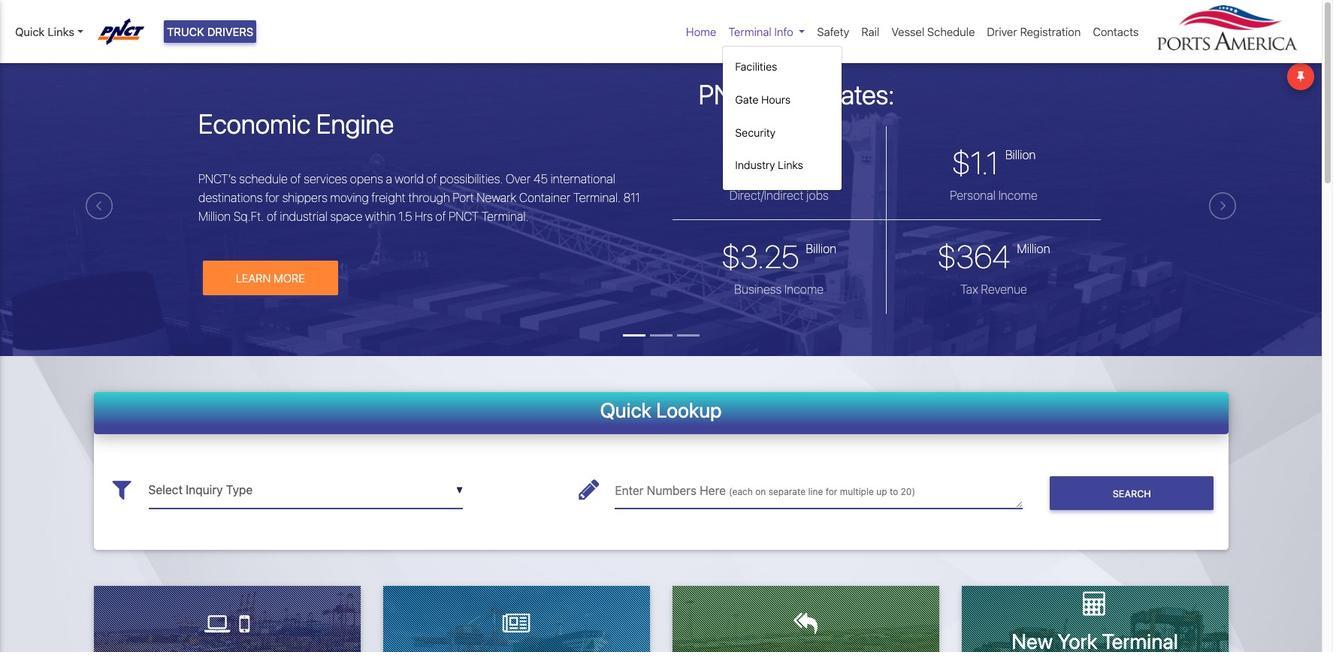 Task type: describe. For each thing, give the bounding box(es) containing it.
driver
[[988, 25, 1018, 38]]

$1.1
[[952, 143, 999, 181]]

facilities link
[[730, 53, 836, 81]]

drivers
[[207, 25, 254, 38]]

hours
[[762, 93, 791, 106]]

space
[[330, 210, 363, 223]]

jobs
[[807, 188, 829, 202]]

for inside enter numbers here (each on separate line for multiple up to 20)
[[826, 487, 838, 498]]

gate
[[736, 93, 759, 106]]

over
[[506, 172, 531, 186]]

13,000+ direct/indirect jobs
[[725, 143, 834, 202]]

rail
[[862, 25, 880, 38]]

within
[[365, 210, 396, 223]]

vessel schedule
[[892, 25, 976, 38]]

info
[[775, 25, 794, 38]]

of right hrs
[[436, 210, 446, 223]]

facilities
[[736, 60, 778, 73]]

port
[[453, 191, 474, 204]]

welcome to port newmark container terminal image
[[0, 55, 1323, 440]]

revenue
[[982, 282, 1028, 296]]

pnct's
[[198, 172, 236, 186]]

industry links link
[[730, 151, 836, 180]]

rail link
[[856, 17, 886, 46]]

numbers
[[647, 484, 697, 498]]

terminal info link
[[723, 17, 812, 46]]

gate hours link
[[730, 86, 836, 114]]

vessel
[[892, 25, 925, 38]]

million inside pnct's schedule of services opens a world of possibilities.                                 over 45 international destinations for shippers moving freight through port newark container terminal.                                 811 million sq.ft. of industrial space within 1.5 hrs of pnct terminal.
[[198, 210, 231, 223]]

world
[[395, 172, 424, 186]]

services
[[304, 172, 348, 186]]

opens
[[350, 172, 383, 186]]

learn more button
[[203, 261, 338, 296]]

multiple
[[841, 487, 874, 498]]

gate hours
[[736, 93, 791, 106]]

registration
[[1021, 25, 1082, 38]]

a
[[386, 172, 392, 186]]

engine
[[316, 107, 394, 140]]

safety link
[[812, 17, 856, 46]]

contacts link
[[1088, 17, 1146, 46]]

enter
[[615, 484, 644, 498]]

generates:
[[772, 79, 895, 111]]

million inside $364 million
[[1018, 242, 1051, 255]]

pnct inside pnct's schedule of services opens a world of possibilities.                                 over 45 international destinations for shippers moving freight through port newark container terminal.                                 811 million sq.ft. of industrial space within 1.5 hrs of pnct terminal.
[[449, 210, 479, 223]]

industry links
[[736, 159, 804, 172]]

terminal info
[[729, 25, 794, 38]]

quick for quick links
[[15, 25, 45, 38]]

newark
[[477, 191, 517, 204]]

safety
[[818, 25, 850, 38]]

truck
[[167, 25, 204, 38]]

direct/indirect
[[730, 188, 804, 202]]

container
[[520, 191, 571, 204]]

schedule
[[239, 172, 288, 186]]

more
[[274, 271, 305, 285]]

$3.25
[[722, 237, 800, 275]]

pnct generates:
[[699, 79, 895, 111]]

industrial
[[280, 210, 328, 223]]

schedule
[[928, 25, 976, 38]]

enter numbers here (each on separate line for multiple up to 20)
[[615, 484, 916, 498]]

industry
[[736, 159, 776, 172]]

contacts
[[1094, 25, 1140, 38]]

quick lookup
[[600, 398, 722, 422]]

links for industry links
[[778, 159, 804, 172]]

tax
[[961, 282, 979, 296]]

tax revenue
[[961, 282, 1028, 296]]

0 vertical spatial pnct
[[699, 79, 766, 111]]

moving
[[330, 191, 369, 204]]

international
[[551, 172, 616, 186]]

terminal
[[729, 25, 772, 38]]

lookup
[[656, 398, 722, 422]]

truck drivers
[[167, 25, 254, 38]]

$3.25 billion
[[722, 237, 837, 275]]

vessel schedule link
[[886, 17, 982, 46]]



Task type: locate. For each thing, give the bounding box(es) containing it.
for right line
[[826, 487, 838, 498]]

1 vertical spatial billion
[[806, 242, 837, 255]]

driver registration link
[[982, 17, 1088, 46]]

quick
[[15, 25, 45, 38], [600, 398, 652, 422]]

0 horizontal spatial terminal.
[[482, 210, 529, 223]]

1 horizontal spatial quick
[[600, 398, 652, 422]]

security
[[736, 126, 776, 139]]

0 vertical spatial quick
[[15, 25, 45, 38]]

million down destinations
[[198, 210, 231, 223]]

1 vertical spatial pnct
[[449, 210, 479, 223]]

on
[[756, 487, 766, 498]]

1 horizontal spatial links
[[778, 159, 804, 172]]

pnct down facilities
[[699, 79, 766, 111]]

sq.ft.
[[234, 210, 264, 223]]

billion right $1.1
[[1006, 148, 1037, 161]]

personal
[[951, 188, 996, 202]]

up
[[877, 487, 888, 498]]

income for $1.1
[[999, 188, 1038, 202]]

0 horizontal spatial million
[[198, 210, 231, 223]]

of
[[291, 172, 301, 186], [427, 172, 437, 186], [267, 210, 277, 223], [436, 210, 446, 223]]

0 vertical spatial income
[[999, 188, 1038, 202]]

shippers
[[282, 191, 328, 204]]

income down $3.25 billion
[[785, 282, 824, 296]]

1 vertical spatial million
[[1018, 242, 1051, 255]]

economic
[[198, 107, 311, 140]]

billion inside '$1.1 billion'
[[1006, 148, 1037, 161]]

home
[[687, 25, 717, 38]]

billion down jobs
[[806, 242, 837, 255]]

pnct's schedule of services opens a world of possibilities.                                 over 45 international destinations for shippers moving freight through port newark container terminal.                                 811 million sq.ft. of industrial space within 1.5 hrs of pnct terminal.
[[198, 172, 640, 223]]

0 vertical spatial billion
[[1006, 148, 1037, 161]]

for inside pnct's schedule of services opens a world of possibilities.                                 over 45 international destinations for shippers moving freight through port newark container terminal.                                 811 million sq.ft. of industrial space within 1.5 hrs of pnct terminal.
[[265, 191, 280, 204]]

truck drivers link
[[164, 20, 257, 43]]

quick for quick lookup
[[600, 398, 652, 422]]

possibilities.
[[440, 172, 503, 186]]

0 horizontal spatial income
[[785, 282, 824, 296]]

1 horizontal spatial income
[[999, 188, 1038, 202]]

1 vertical spatial income
[[785, 282, 824, 296]]

$364 million
[[938, 237, 1051, 275]]

search button
[[1051, 477, 1215, 511]]

0 vertical spatial links
[[48, 25, 74, 38]]

13,000+
[[725, 143, 834, 181]]

line
[[809, 487, 824, 498]]

links for quick links
[[48, 25, 74, 38]]

(each
[[729, 487, 753, 498]]

billion for $1.1
[[1006, 148, 1037, 161]]

billion inside $3.25 billion
[[806, 242, 837, 255]]

1 horizontal spatial pnct
[[699, 79, 766, 111]]

million up revenue
[[1018, 242, 1051, 255]]

1 horizontal spatial million
[[1018, 242, 1051, 255]]

to
[[890, 487, 899, 498]]

1 horizontal spatial billion
[[1006, 148, 1037, 161]]

economic engine
[[198, 107, 394, 140]]

terminal.
[[574, 191, 621, 204], [482, 210, 529, 223]]

0 horizontal spatial for
[[265, 191, 280, 204]]

terminal. down international
[[574, 191, 621, 204]]

for down schedule on the left
[[265, 191, 280, 204]]

driver registration
[[988, 25, 1082, 38]]

income down '$1.1 billion'
[[999, 188, 1038, 202]]

income for $3.25
[[785, 282, 824, 296]]

1 vertical spatial terminal.
[[482, 210, 529, 223]]

terminal. down newark
[[482, 210, 529, 223]]

learn more
[[236, 271, 305, 285]]

business income
[[735, 282, 824, 296]]

None text field
[[149, 472, 463, 509], [615, 472, 1024, 509], [149, 472, 463, 509], [615, 472, 1024, 509]]

0 vertical spatial million
[[198, 210, 231, 223]]

hrs
[[415, 210, 433, 223]]

quick links
[[15, 25, 74, 38]]

1.5
[[399, 210, 412, 223]]

security link
[[730, 119, 836, 147]]

1 horizontal spatial for
[[826, 487, 838, 498]]

learn
[[236, 271, 271, 285]]

1 vertical spatial links
[[778, 159, 804, 172]]

811
[[624, 191, 640, 204]]

destinations
[[198, 191, 263, 204]]

0 vertical spatial for
[[265, 191, 280, 204]]

million
[[198, 210, 231, 223], [1018, 242, 1051, 255]]

home link
[[680, 17, 723, 46]]

20)
[[901, 487, 916, 498]]

1 horizontal spatial terminal.
[[574, 191, 621, 204]]

0 horizontal spatial billion
[[806, 242, 837, 255]]

1 vertical spatial quick
[[600, 398, 652, 422]]

through
[[409, 191, 450, 204]]

here
[[700, 484, 726, 498]]

0 horizontal spatial links
[[48, 25, 74, 38]]

$364
[[938, 237, 1011, 275]]

business
[[735, 282, 782, 296]]

billion for $3.25
[[806, 242, 837, 255]]

quick links link
[[15, 23, 83, 40]]

0 horizontal spatial pnct
[[449, 210, 479, 223]]

personal income
[[951, 188, 1038, 202]]

pnct down port
[[449, 210, 479, 223]]

▼
[[456, 485, 463, 496]]

1 vertical spatial for
[[826, 487, 838, 498]]

45
[[534, 172, 548, 186]]

links
[[48, 25, 74, 38], [778, 159, 804, 172]]

of right sq.ft.
[[267, 210, 277, 223]]

of up through
[[427, 172, 437, 186]]

pnct
[[699, 79, 766, 111], [449, 210, 479, 223]]

0 vertical spatial terminal.
[[574, 191, 621, 204]]

of up 'shippers'
[[291, 172, 301, 186]]

search
[[1113, 489, 1152, 500]]

$1.1 billion
[[952, 143, 1037, 181]]

0 horizontal spatial quick
[[15, 25, 45, 38]]

billion
[[1006, 148, 1037, 161], [806, 242, 837, 255]]

for
[[265, 191, 280, 204], [826, 487, 838, 498]]

separate
[[769, 487, 806, 498]]

freight
[[372, 191, 406, 204]]



Task type: vqa. For each thing, say whether or not it's contained in the screenshot.
SECURITY link
yes



